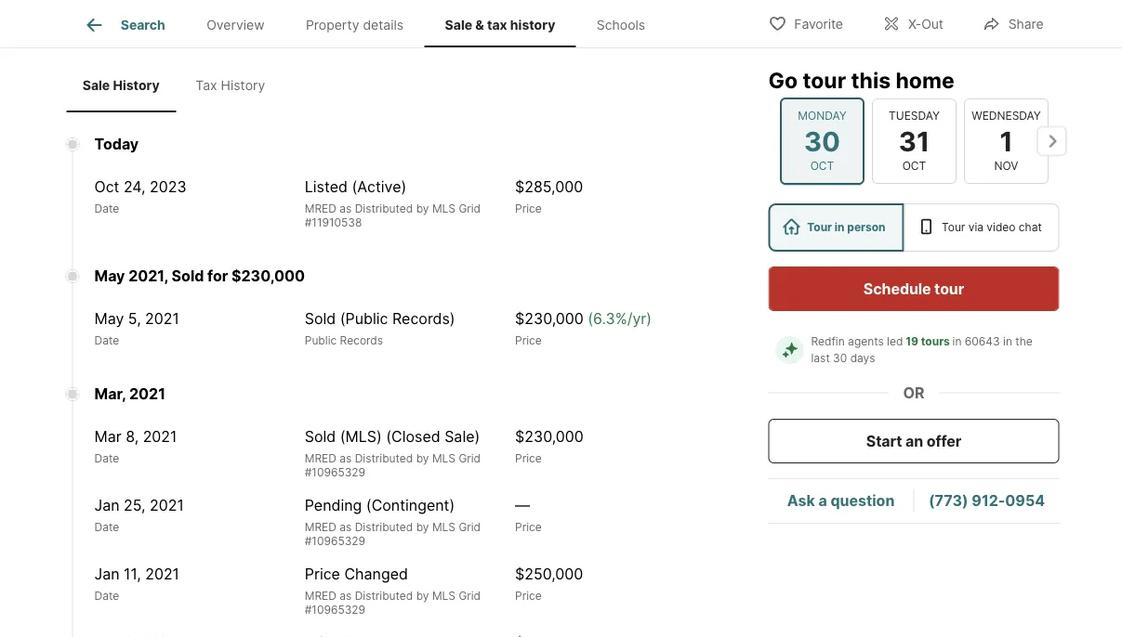 Task type: describe. For each thing, give the bounding box(es) containing it.
mar, 2021
[[94, 385, 165, 404]]

a
[[818, 492, 827, 510]]

distributed for (active)
[[355, 202, 413, 216]]

may for may 2021, sold for $230,000
[[94, 267, 125, 286]]

#10965329 inside sold (mls) (closed sale) mred as distributed by mls grid #10965329
[[305, 466, 365, 480]]

sale and tax history for 11347 s church st
[[63, 8, 499, 34]]

mar 8, 2021 date
[[94, 428, 177, 466]]

mar
[[94, 428, 122, 446]]

11,
[[124, 566, 141, 584]]

overview tab
[[186, 3, 285, 47]]

as for price
[[340, 590, 352, 603]]

share
[[1008, 16, 1044, 32]]

or
[[903, 384, 925, 402]]

as for pending
[[340, 521, 352, 535]]

tuesday 31 oct
[[888, 109, 939, 173]]

(773) 912-0954 link
[[929, 492, 1045, 510]]

chat
[[1019, 221, 1042, 234]]

oct for 30
[[810, 159, 834, 173]]

8,
[[126, 428, 139, 446]]

5,
[[128, 310, 141, 328]]

distributed for changed
[[355, 590, 413, 603]]

go tour this home
[[768, 67, 954, 93]]

grid for $285,000
[[459, 202, 481, 216]]

this
[[851, 67, 891, 93]]

property
[[306, 17, 359, 33]]

ask
[[787, 492, 815, 510]]

mred for listed (active)
[[305, 202, 336, 216]]

history for sale history
[[113, 78, 160, 94]]

go
[[768, 67, 798, 93]]

offer
[[927, 432, 961, 450]]

by for (active)
[[416, 202, 429, 216]]

24,
[[124, 178, 146, 196]]

x-
[[908, 16, 921, 32]]

30 inside monday 30 oct
[[804, 125, 840, 157]]

sale)
[[445, 428, 480, 446]]

the
[[1015, 335, 1033, 349]]

$285,000
[[515, 178, 583, 196]]

share button
[[967, 4, 1059, 42]]

by inside sold (mls) (closed sale) mred as distributed by mls grid #10965329
[[416, 452, 429, 466]]

#11910538
[[305, 216, 362, 230]]

property details
[[306, 17, 404, 33]]

today
[[94, 135, 139, 154]]

tab list containing sale history
[[63, 60, 289, 113]]

date for mar 8, 2021
[[94, 452, 119, 466]]

#10965329 for price
[[305, 604, 365, 617]]

2021 for 8,
[[143, 428, 177, 446]]

(closed
[[386, 428, 440, 446]]

price for $230,000
[[515, 452, 542, 466]]

date for may 5, 2021
[[94, 334, 119, 348]]

st
[[477, 8, 499, 34]]

60643
[[965, 335, 1000, 349]]

records)
[[392, 310, 455, 328]]

days
[[850, 352, 875, 365]]

schools
[[597, 17, 645, 33]]

tax
[[195, 78, 217, 94]]

tax for &
[[487, 17, 507, 33]]

price for $250,000
[[515, 590, 542, 603]]

2021 right mar,
[[129, 385, 165, 404]]

may 5, 2021 date
[[94, 310, 179, 348]]

$285,000 price
[[515, 178, 583, 216]]

&
[[475, 17, 484, 33]]

$230,000 for sold (mls) (closed sale)
[[515, 428, 584, 446]]

tour via video chat
[[942, 221, 1042, 234]]

$230,000 price
[[515, 428, 584, 466]]

oct inside oct 24, 2023 date
[[94, 178, 119, 196]]

church
[[395, 8, 472, 34]]

tax for and
[[157, 8, 190, 34]]

sale history
[[83, 78, 160, 94]]

jan 25, 2021 date
[[94, 497, 184, 535]]

$250,000
[[515, 566, 583, 584]]

2021 for 5,
[[145, 310, 179, 328]]

and
[[113, 8, 152, 34]]

start
[[866, 432, 902, 450]]

nov
[[994, 159, 1018, 173]]

30 inside in the last 30 days
[[833, 352, 847, 365]]

(active)
[[352, 178, 407, 196]]

start an offer
[[866, 432, 961, 450]]

0 vertical spatial sold
[[172, 267, 204, 286]]

jan for jan 25, 2021
[[94, 497, 120, 515]]

mls for (contingent)
[[432, 521, 456, 535]]

by for changed
[[416, 590, 429, 603]]

tour in person
[[807, 221, 886, 234]]

monday
[[798, 109, 846, 122]]

listed (active) mred as distributed by mls grid #11910538
[[305, 178, 481, 230]]

$250,000 price
[[515, 566, 583, 603]]

details
[[363, 17, 404, 33]]

oct for 31
[[902, 159, 926, 173]]

search
[[121, 17, 165, 33]]

tab list containing search
[[63, 0, 681, 47]]

records
[[340, 334, 383, 348]]

(public
[[340, 310, 388, 328]]

schools tab
[[576, 3, 666, 47]]

2021,
[[128, 267, 168, 286]]

question
[[831, 492, 895, 510]]

31
[[898, 125, 929, 157]]

— price
[[515, 497, 542, 535]]

distributed for (contingent)
[[355, 521, 413, 535]]

mls for (active)
[[432, 202, 456, 216]]

0 vertical spatial $230,000
[[232, 267, 305, 286]]

tax history tab
[[176, 63, 285, 109]]

may for may 5, 2021 date
[[94, 310, 124, 328]]

ask a question
[[787, 492, 895, 510]]

sale history tab
[[66, 63, 176, 109]]

sold for sold (public records)
[[305, 310, 336, 328]]

mls for changed
[[432, 590, 456, 603]]

favorite
[[794, 16, 843, 32]]

1
[[999, 125, 1013, 157]]

(773)
[[929, 492, 968, 510]]

tour for go
[[803, 67, 846, 93]]

as inside sold (mls) (closed sale) mred as distributed by mls grid #10965329
[[340, 452, 352, 466]]

price for —
[[515, 521, 542, 535]]

home
[[896, 67, 954, 93]]

mls inside sold (mls) (closed sale) mred as distributed by mls grid #10965329
[[432, 452, 456, 466]]

grid for $250,000
[[459, 590, 481, 603]]

sale & tax history tab
[[424, 3, 576, 47]]



Task type: locate. For each thing, give the bounding box(es) containing it.
tour via video chat option
[[904, 204, 1059, 252]]

1 #10965329 from the top
[[305, 466, 365, 480]]

11347
[[309, 8, 371, 34]]

2 mls from the top
[[432, 452, 456, 466]]

out
[[921, 16, 943, 32]]

tour right schedule
[[934, 280, 964, 298]]

3 distributed from the top
[[355, 521, 413, 535]]

2021 for 11,
[[145, 566, 179, 584]]

as inside pending (contingent) mred as distributed by mls grid #10965329
[[340, 521, 352, 535]]

(mls)
[[340, 428, 382, 446]]

2021 right 8,
[[143, 428, 177, 446]]

agents
[[848, 335, 884, 349]]

start an offer button
[[768, 419, 1059, 464]]

oct inside monday 30 oct
[[810, 159, 834, 173]]

for left property
[[274, 8, 304, 34]]

tour inside tour via video chat option
[[942, 221, 965, 234]]

#10965329 inside pending (contingent) mred as distributed by mls grid #10965329
[[305, 535, 365, 549]]

video
[[987, 221, 1016, 234]]

tour inside button
[[934, 280, 964, 298]]

history right the 'st'
[[510, 17, 555, 33]]

changed
[[344, 566, 408, 584]]

sale for sale and tax history for 11347 s church st
[[63, 8, 108, 34]]

tour for tour in person
[[807, 221, 832, 234]]

as down changed
[[340, 590, 352, 603]]

2 may from the top
[[94, 310, 124, 328]]

1 horizontal spatial history
[[221, 78, 265, 94]]

led
[[887, 335, 903, 349]]

jan inside jan 25, 2021 date
[[94, 497, 120, 515]]

date for jan 25, 2021
[[94, 521, 119, 535]]

1 tour from the left
[[807, 221, 832, 234]]

1 jan from the top
[[94, 497, 120, 515]]

tax right &
[[487, 17, 507, 33]]

as inside price changed mred as distributed by mls grid #10965329
[[340, 590, 352, 603]]

3 mred from the top
[[305, 521, 336, 535]]

public
[[305, 334, 337, 348]]

mred
[[305, 202, 336, 216], [305, 452, 336, 466], [305, 521, 336, 535], [305, 590, 336, 603]]

oct 24, 2023 date
[[94, 178, 187, 216]]

may 2021, sold for $230,000
[[94, 267, 305, 286]]

in
[[835, 221, 845, 234], [953, 335, 962, 349], [1003, 335, 1012, 349]]

$230,000 up public
[[232, 267, 305, 286]]

price inside price changed mred as distributed by mls grid #10965329
[[305, 566, 340, 584]]

1 grid from the top
[[459, 202, 481, 216]]

1 vertical spatial for
[[207, 267, 228, 286]]

1 history from the left
[[113, 78, 160, 94]]

mred inside price changed mred as distributed by mls grid #10965329
[[305, 590, 336, 603]]

grid inside price changed mred as distributed by mls grid #10965329
[[459, 590, 481, 603]]

1 vertical spatial jan
[[94, 566, 120, 584]]

date down mar
[[94, 452, 119, 466]]

sale for sale & tax history
[[445, 17, 472, 33]]

distributed inside sold (mls) (closed sale) mred as distributed by mls grid #10965329
[[355, 452, 413, 466]]

grid inside pending (contingent) mred as distributed by mls grid #10965329
[[459, 521, 481, 535]]

in left the
[[1003, 335, 1012, 349]]

as
[[340, 202, 352, 216], [340, 452, 352, 466], [340, 521, 352, 535], [340, 590, 352, 603]]

jan
[[94, 497, 120, 515], [94, 566, 120, 584]]

0 horizontal spatial oct
[[94, 178, 119, 196]]

in inside option
[[835, 221, 845, 234]]

schedule
[[864, 280, 931, 298]]

0 horizontal spatial for
[[207, 267, 228, 286]]

4 mls from the top
[[432, 590, 456, 603]]

1 distributed from the top
[[355, 202, 413, 216]]

mls
[[432, 202, 456, 216], [432, 452, 456, 466], [432, 521, 456, 535], [432, 590, 456, 603]]

1 vertical spatial tour
[[934, 280, 964, 298]]

grid down sale)
[[459, 452, 481, 466]]

may
[[94, 267, 125, 286], [94, 310, 124, 328]]

listed
[[305, 178, 348, 196]]

distributed down changed
[[355, 590, 413, 603]]

grid left $250,000 price at bottom
[[459, 590, 481, 603]]

4 mred from the top
[[305, 590, 336, 603]]

sale left and
[[63, 8, 108, 34]]

oct down "31"
[[902, 159, 926, 173]]

grid inside sold (mls) (closed sale) mred as distributed by mls grid #10965329
[[459, 452, 481, 466]]

0 horizontal spatial tax
[[157, 8, 190, 34]]

distributed inside pending (contingent) mred as distributed by mls grid #10965329
[[355, 521, 413, 535]]

tax right and
[[157, 8, 190, 34]]

tab list
[[63, 0, 681, 47], [63, 60, 289, 113]]

history
[[195, 8, 269, 34], [510, 17, 555, 33]]

by for (contingent)
[[416, 521, 429, 535]]

(contingent)
[[366, 497, 455, 515]]

date down the today
[[94, 202, 119, 216]]

sold left the (mls)
[[305, 428, 336, 446]]

#10965329 down pending
[[305, 535, 365, 549]]

schedule tour
[[864, 280, 964, 298]]

1 vertical spatial $230,000
[[515, 310, 584, 328]]

1 date from the top
[[94, 202, 119, 216]]

3 as from the top
[[340, 521, 352, 535]]

oct
[[810, 159, 834, 173], [902, 159, 926, 173], [94, 178, 119, 196]]

2 horizontal spatial oct
[[902, 159, 926, 173]]

tour inside tour in person option
[[807, 221, 832, 234]]

list box containing tour in person
[[768, 204, 1059, 252]]

history
[[113, 78, 160, 94], [221, 78, 265, 94]]

2 as from the top
[[340, 452, 352, 466]]

distributed down the (mls)
[[355, 452, 413, 466]]

0 horizontal spatial in
[[835, 221, 845, 234]]

by
[[416, 202, 429, 216], [416, 452, 429, 466], [416, 521, 429, 535], [416, 590, 429, 603]]

1 by from the top
[[416, 202, 429, 216]]

property details tab
[[285, 3, 424, 47]]

date up mar,
[[94, 334, 119, 348]]

distributed down '(active)'
[[355, 202, 413, 216]]

2021 inside jan 11, 2021 date
[[145, 566, 179, 584]]

(773) 912-0954
[[929, 492, 1045, 510]]

1 vertical spatial 30
[[833, 352, 847, 365]]

history inside tab
[[510, 17, 555, 33]]

2 by from the top
[[416, 452, 429, 466]]

1 vertical spatial sold
[[305, 310, 336, 328]]

mred for pending (contingent)
[[305, 521, 336, 535]]

mls inside price changed mred as distributed by mls grid #10965329
[[432, 590, 456, 603]]

3 #10965329 from the top
[[305, 604, 365, 617]]

as inside listed (active) mred as distributed by mls grid #11910538
[[340, 202, 352, 216]]

(6.3%/yr)
[[588, 310, 652, 328]]

history for tax history
[[221, 78, 265, 94]]

by inside listed (active) mred as distributed by mls grid #11910538
[[416, 202, 429, 216]]

mls inside pending (contingent) mred as distributed by mls grid #10965329
[[432, 521, 456, 535]]

distributed inside price changed mred as distributed by mls grid #10965329
[[355, 590, 413, 603]]

0 vertical spatial #10965329
[[305, 466, 365, 480]]

2 horizontal spatial in
[[1003, 335, 1012, 349]]

list box
[[768, 204, 1059, 252]]

date up jan 11, 2021 date
[[94, 521, 119, 535]]

#10965329 down changed
[[305, 604, 365, 617]]

distributed inside listed (active) mred as distributed by mls grid #11910538
[[355, 202, 413, 216]]

jan inside jan 11, 2021 date
[[94, 566, 120, 584]]

schedule tour button
[[768, 267, 1059, 311]]

1 vertical spatial #10965329
[[305, 535, 365, 549]]

grid for —
[[459, 521, 481, 535]]

$230,000 inside $230,000 (6.3%/yr) price
[[515, 310, 584, 328]]

by inside pending (contingent) mred as distributed by mls grid #10965329
[[416, 521, 429, 535]]

0 vertical spatial tab list
[[63, 0, 681, 47]]

1 horizontal spatial in
[[953, 335, 962, 349]]

history inside tab
[[221, 78, 265, 94]]

4 date from the top
[[94, 521, 119, 535]]

tax history
[[195, 78, 265, 94]]

pending (contingent) mred as distributed by mls grid #10965329
[[305, 497, 481, 549]]

2 history from the left
[[221, 78, 265, 94]]

912-
[[972, 492, 1005, 510]]

sale
[[63, 8, 108, 34], [445, 17, 472, 33], [83, 78, 110, 94]]

sale inside tab
[[83, 78, 110, 94]]

mred inside pending (contingent) mred as distributed by mls grid #10965329
[[305, 521, 336, 535]]

sold up public
[[305, 310, 336, 328]]

sold
[[172, 267, 204, 286], [305, 310, 336, 328], [305, 428, 336, 446]]

$230,000 up '—'
[[515, 428, 584, 446]]

monday 30 oct
[[798, 109, 846, 173]]

2 vertical spatial #10965329
[[305, 604, 365, 617]]

2 distributed from the top
[[355, 452, 413, 466]]

3 by from the top
[[416, 521, 429, 535]]

in left person
[[835, 221, 845, 234]]

1 horizontal spatial tax
[[487, 17, 507, 33]]

2021 right 5,
[[145, 310, 179, 328]]

date inside jan 25, 2021 date
[[94, 521, 119, 535]]

sold (public records) public records
[[305, 310, 455, 348]]

may left the 2021,
[[94, 267, 125, 286]]

0 vertical spatial may
[[94, 267, 125, 286]]

jan 11, 2021 date
[[94, 566, 179, 603]]

sold inside sold (public records) public records
[[305, 310, 336, 328]]

history inside tab
[[113, 78, 160, 94]]

4 distributed from the top
[[355, 590, 413, 603]]

0 horizontal spatial tour
[[807, 221, 832, 234]]

30
[[804, 125, 840, 157], [833, 352, 847, 365]]

0 horizontal spatial history
[[113, 78, 160, 94]]

1 horizontal spatial history
[[510, 17, 555, 33]]

jan left 25,
[[94, 497, 120, 515]]

1 horizontal spatial oct
[[810, 159, 834, 173]]

tour left person
[[807, 221, 832, 234]]

1 vertical spatial may
[[94, 310, 124, 328]]

last
[[811, 352, 830, 365]]

grid inside listed (active) mred as distributed by mls grid #11910538
[[459, 202, 481, 216]]

oct left "24,"
[[94, 178, 119, 196]]

x-out
[[908, 16, 943, 32]]

in inside in the last 30 days
[[1003, 335, 1012, 349]]

tour left the via
[[942, 221, 965, 234]]

2 jan from the top
[[94, 566, 120, 584]]

2 vertical spatial sold
[[305, 428, 336, 446]]

1 horizontal spatial for
[[274, 8, 304, 34]]

wednesday 1 nov
[[971, 109, 1041, 173]]

2023
[[150, 178, 187, 196]]

—
[[515, 497, 530, 515]]

30 down monday
[[804, 125, 840, 157]]

2 tour from the left
[[942, 221, 965, 234]]

4 as from the top
[[340, 590, 352, 603]]

sold for sold (mls) (closed sale)
[[305, 428, 336, 446]]

sale left &
[[445, 17, 472, 33]]

oct down monday
[[810, 159, 834, 173]]

in the last 30 days
[[811, 335, 1036, 365]]

history for and
[[195, 8, 269, 34]]

sale up the today
[[83, 78, 110, 94]]

for right the 2021,
[[207, 267, 228, 286]]

#10965329 up pending
[[305, 466, 365, 480]]

0 horizontal spatial tour
[[803, 67, 846, 93]]

2021 right 11,
[[145, 566, 179, 584]]

date down jan 25, 2021 date
[[94, 590, 119, 603]]

by inside price changed mred as distributed by mls grid #10965329
[[416, 590, 429, 603]]

in right tours
[[953, 335, 962, 349]]

1 horizontal spatial tour
[[934, 280, 964, 298]]

oct inside tuesday 31 oct
[[902, 159, 926, 173]]

history for &
[[510, 17, 555, 33]]

overview
[[207, 17, 265, 33]]

0 vertical spatial 30
[[804, 125, 840, 157]]

history up the today
[[113, 78, 160, 94]]

may left 5,
[[94, 310, 124, 328]]

tax inside tab
[[487, 17, 507, 33]]

history up tax history
[[195, 8, 269, 34]]

1 mls from the top
[[432, 202, 456, 216]]

grid
[[459, 202, 481, 216], [459, 452, 481, 466], [459, 521, 481, 535], [459, 590, 481, 603]]

19
[[906, 335, 918, 349]]

3 grid from the top
[[459, 521, 481, 535]]

tuesday
[[888, 109, 939, 122]]

2021 inside mar 8, 2021 date
[[143, 428, 177, 446]]

None button
[[780, 97, 864, 185], [872, 98, 956, 184], [964, 98, 1048, 184], [780, 97, 864, 185], [872, 98, 956, 184], [964, 98, 1048, 184]]

date for jan 11, 2021
[[94, 590, 119, 603]]

2 #10965329 from the top
[[305, 535, 365, 549]]

2 grid from the top
[[459, 452, 481, 466]]

jan left 11,
[[94, 566, 120, 584]]

#10965329
[[305, 466, 365, 480], [305, 535, 365, 549], [305, 604, 365, 617]]

5 date from the top
[[94, 590, 119, 603]]

1 horizontal spatial tour
[[942, 221, 965, 234]]

$230,000 for sold (public records)
[[515, 310, 584, 328]]

pending
[[305, 497, 362, 515]]

as up the #11910538
[[340, 202, 352, 216]]

0 vertical spatial for
[[274, 8, 304, 34]]

mar,
[[94, 385, 126, 404]]

2021
[[145, 310, 179, 328], [129, 385, 165, 404], [143, 428, 177, 446], [150, 497, 184, 515], [145, 566, 179, 584]]

date inside jan 11, 2021 date
[[94, 590, 119, 603]]

2021 inside jan 25, 2021 date
[[150, 497, 184, 515]]

redfin
[[811, 335, 845, 349]]

$230,000 (6.3%/yr) price
[[515, 310, 652, 348]]

2021 inside 'may 5, 2021 date'
[[145, 310, 179, 328]]

distributed down (contingent)
[[355, 521, 413, 535]]

price for $285,000
[[515, 202, 542, 216]]

1 as from the top
[[340, 202, 352, 216]]

date inside mar 8, 2021 date
[[94, 452, 119, 466]]

4 grid from the top
[[459, 590, 481, 603]]

sale & tax history
[[445, 17, 555, 33]]

sale for sale history
[[83, 78, 110, 94]]

mred inside listed (active) mred as distributed by mls grid #11910538
[[305, 202, 336, 216]]

price
[[515, 202, 542, 216], [515, 334, 542, 348], [515, 452, 542, 466], [515, 521, 542, 535], [305, 566, 340, 584], [515, 590, 542, 603]]

for
[[274, 8, 304, 34], [207, 267, 228, 286]]

2021 for 25,
[[150, 497, 184, 515]]

price inside $230,000 price
[[515, 452, 542, 466]]

price changed mred as distributed by mls grid #10965329
[[305, 566, 481, 617]]

price inside $285,000 price
[[515, 202, 542, 216]]

30 right last on the right of page
[[833, 352, 847, 365]]

tours
[[921, 335, 950, 349]]

sold (mls) (closed sale) mred as distributed by mls grid #10965329
[[305, 428, 481, 480]]

2 vertical spatial $230,000
[[515, 428, 584, 446]]

$230,000 left (6.3%/yr)
[[515, 310, 584, 328]]

date inside 'may 5, 2021 date'
[[94, 334, 119, 348]]

date for oct 24, 2023
[[94, 202, 119, 216]]

as down the (mls)
[[340, 452, 352, 466]]

s
[[376, 8, 390, 34]]

1 tab list from the top
[[63, 0, 681, 47]]

search link
[[83, 14, 165, 36]]

1 may from the top
[[94, 267, 125, 286]]

3 date from the top
[[94, 452, 119, 466]]

sold right the 2021,
[[172, 267, 204, 286]]

date inside oct 24, 2023 date
[[94, 202, 119, 216]]

3 mls from the top
[[432, 521, 456, 535]]

0954
[[1005, 492, 1045, 510]]

grid left — price
[[459, 521, 481, 535]]

price inside $230,000 (6.3%/yr) price
[[515, 334, 542, 348]]

2 date from the top
[[94, 334, 119, 348]]

sale inside tab
[[445, 17, 472, 33]]

tour for tour via video chat
[[942, 221, 965, 234]]

price inside $250,000 price
[[515, 590, 542, 603]]

tax
[[157, 8, 190, 34], [487, 17, 507, 33]]

sold inside sold (mls) (closed sale) mred as distributed by mls grid #10965329
[[305, 428, 336, 446]]

1 mred from the top
[[305, 202, 336, 216]]

#10965329 inside price changed mred as distributed by mls grid #10965329
[[305, 604, 365, 617]]

2 tab list from the top
[[63, 60, 289, 113]]

grid left $285,000 price
[[459, 202, 481, 216]]

history right tax
[[221, 78, 265, 94]]

ask a question link
[[787, 492, 895, 510]]

as down pending
[[340, 521, 352, 535]]

may inside 'may 5, 2021 date'
[[94, 310, 124, 328]]

via
[[968, 221, 984, 234]]

0 vertical spatial tour
[[803, 67, 846, 93]]

tour up monday
[[803, 67, 846, 93]]

x-out button
[[866, 4, 959, 42]]

mls inside listed (active) mred as distributed by mls grid #11910538
[[432, 202, 456, 216]]

mred inside sold (mls) (closed sale) mred as distributed by mls grid #10965329
[[305, 452, 336, 466]]

tour in person option
[[768, 204, 904, 252]]

favorite button
[[752, 4, 859, 42]]

2021 right 25,
[[150, 497, 184, 515]]

tour
[[803, 67, 846, 93], [934, 280, 964, 298]]

0 horizontal spatial history
[[195, 8, 269, 34]]

1 vertical spatial tab list
[[63, 60, 289, 113]]

0 vertical spatial jan
[[94, 497, 120, 515]]

4 by from the top
[[416, 590, 429, 603]]

2 mred from the top
[[305, 452, 336, 466]]

next image
[[1037, 126, 1067, 156]]

as for listed
[[340, 202, 352, 216]]

tour for schedule
[[934, 280, 964, 298]]

mred for price changed
[[305, 590, 336, 603]]

jan for jan 11, 2021
[[94, 566, 120, 584]]

wednesday
[[971, 109, 1041, 122]]

#10965329 for pending
[[305, 535, 365, 549]]

person
[[847, 221, 886, 234]]



Task type: vqa. For each thing, say whether or not it's contained in the screenshot.
sale corresponding to Sale History
yes



